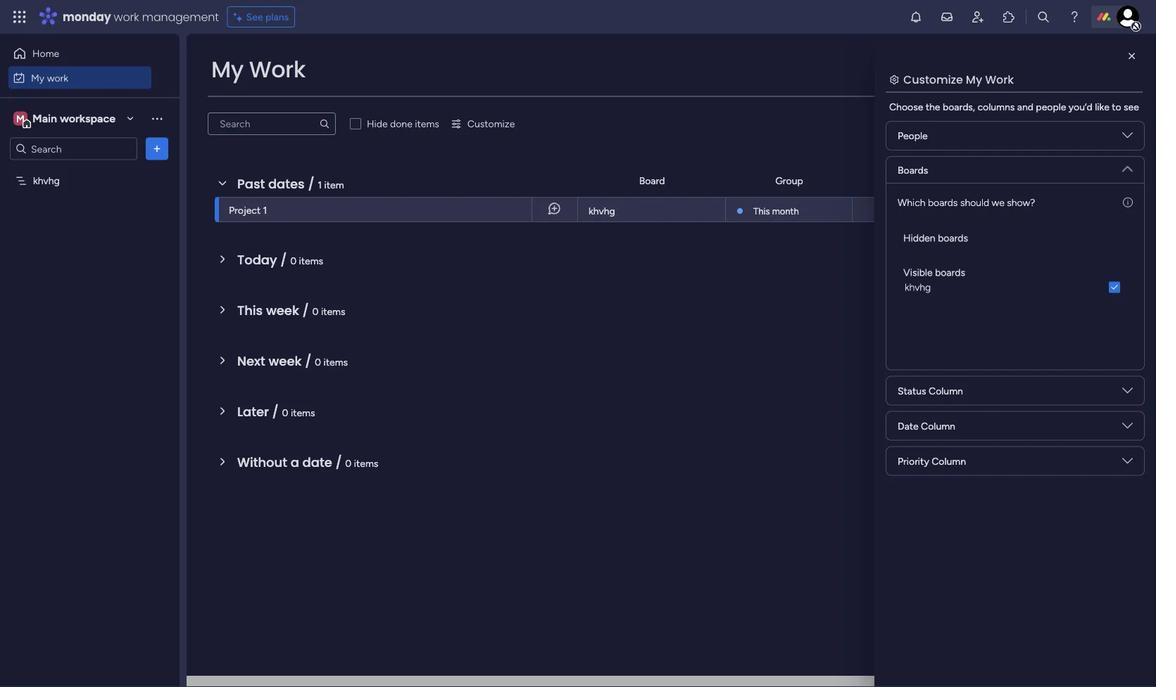 Task type: describe. For each thing, give the bounding box(es) containing it.
items inside next week / 0 items
[[324, 356, 348, 368]]

this for month
[[753, 206, 770, 217]]

none search field inside "main content"
[[208, 113, 336, 135]]

item
[[324, 179, 344, 191]]

month
[[772, 206, 799, 217]]

to
[[1112, 101, 1121, 113]]

my for my work
[[31, 72, 45, 84]]

customize for customize my work
[[903, 71, 963, 87]]

apps image
[[1002, 10, 1016, 24]]

management
[[142, 9, 219, 25]]

0 horizontal spatial work
[[249, 54, 306, 85]]

column for priority column
[[932, 456, 966, 467]]

home button
[[8, 42, 151, 65]]

boards
[[898, 164, 928, 176]]

date for date column
[[898, 420, 919, 432]]

date
[[302, 454, 332, 472]]

nov
[[960, 204, 978, 215]]

customize my work
[[903, 71, 1014, 87]]

15,
[[980, 204, 991, 215]]

boards for which
[[928, 196, 958, 208]]

main
[[32, 112, 57, 125]]

1 inside past dates / 1 item
[[318, 179, 322, 191]]

see
[[1124, 101, 1139, 113]]

visible
[[903, 267, 933, 279]]

khvhg list box
[[0, 166, 180, 383]]

boards for visible
[[935, 267, 965, 279]]

project
[[229, 204, 261, 216]]

dapulse dropdown down arrow image for status column
[[1122, 385, 1133, 401]]

khvhg inside visible boards khvhg
[[905, 282, 931, 294]]

show?
[[1007, 196, 1035, 208]]

next week / 0 items
[[237, 352, 348, 370]]

hidden
[[903, 232, 936, 244]]

1 vertical spatial people
[[880, 175, 910, 187]]

boards for hidden
[[938, 232, 968, 244]]

you'd
[[1069, 101, 1093, 113]]

select product image
[[13, 10, 27, 24]]

status for status column
[[898, 385, 926, 397]]

priority
[[898, 456, 929, 467]]

today
[[237, 251, 277, 269]]

people
[[1036, 101, 1066, 113]]

date column
[[898, 420, 956, 432]]

workspace image
[[13, 111, 27, 126]]

items inside today / 0 items
[[299, 255, 323, 267]]

v2 overdue deadline image
[[942, 203, 953, 217]]

/ right later
[[272, 403, 279, 421]]

which boards should we show?
[[898, 196, 1035, 208]]

workspace options image
[[150, 111, 164, 126]]

0 horizontal spatial 1
[[263, 204, 267, 216]]

priority column
[[898, 456, 966, 467]]

work for monday
[[114, 9, 139, 25]]

past
[[237, 175, 265, 193]]

later
[[237, 403, 269, 421]]

which
[[898, 196, 926, 208]]

columns
[[978, 101, 1015, 113]]

my work
[[211, 54, 306, 85]]

nov 15, 09:00 am
[[960, 204, 1034, 215]]

options image
[[150, 142, 164, 156]]

hidden boards
[[903, 232, 968, 244]]

choose the boards, columns and people you'd like to see
[[889, 101, 1139, 113]]

items right done
[[415, 118, 439, 130]]

a
[[291, 454, 299, 472]]

Search in workspace field
[[30, 141, 118, 157]]

visible boards heading
[[903, 265, 965, 280]]

workspace
[[60, 112, 115, 125]]

search image
[[319, 118, 330, 130]]

/ right today
[[280, 251, 287, 269]]

/ right date
[[335, 454, 342, 472]]

without a date / 0 items
[[237, 454, 378, 472]]

this week / 0 items
[[237, 302, 345, 320]]

0 inside today / 0 items
[[290, 255, 297, 267]]

0 inside next week / 0 items
[[315, 356, 321, 368]]

09:00
[[993, 204, 1018, 215]]



Task type: locate. For each thing, give the bounding box(es) containing it.
option
[[0, 168, 180, 171]]

2 vertical spatial khvhg
[[905, 282, 931, 294]]

0 right today
[[290, 255, 297, 267]]

list box
[[898, 215, 1133, 303]]

items up next week / 0 items
[[321, 306, 345, 318]]

week for this
[[266, 302, 299, 320]]

/ up next week / 0 items
[[303, 302, 309, 320]]

week down today / 0 items
[[266, 302, 299, 320]]

1 dapulse dropdown down arrow image from the top
[[1122, 385, 1133, 401]]

dapulse dropdown down arrow image for date column
[[1122, 421, 1133, 437]]

inbox image
[[940, 10, 954, 24]]

people down choose
[[898, 130, 928, 142]]

0 right date
[[345, 458, 352, 470]]

home
[[32, 48, 59, 60]]

0 horizontal spatial status
[[898, 385, 926, 397]]

0 horizontal spatial khvhg
[[33, 175, 60, 187]]

status for status
[[1071, 175, 1099, 187]]

boards inside heading
[[938, 232, 968, 244]]

2 vertical spatial dapulse dropdown down arrow image
[[1122, 456, 1133, 472]]

my down 'home'
[[31, 72, 45, 84]]

0 inside this week / 0 items
[[312, 306, 319, 318]]

date
[[976, 175, 997, 187], [898, 420, 919, 432]]

people
[[898, 130, 928, 142], [880, 175, 910, 187]]

1 vertical spatial 1
[[263, 204, 267, 216]]

1 vertical spatial dapulse dropdown down arrow image
[[1122, 421, 1133, 437]]

work up columns
[[985, 71, 1014, 87]]

1 left item
[[318, 179, 322, 191]]

column for date column
[[921, 420, 956, 432]]

boards,
[[943, 101, 975, 113]]

list box containing hidden boards
[[898, 215, 1133, 303]]

khvhg inside 'list box'
[[33, 175, 60, 187]]

0
[[290, 255, 297, 267], [312, 306, 319, 318], [315, 356, 321, 368], [282, 407, 288, 419], [345, 458, 352, 470]]

dapulse dropdown down arrow image for priority column
[[1122, 456, 1133, 472]]

without
[[237, 454, 287, 472]]

work right "monday"
[[114, 9, 139, 25]]

my for my work
[[211, 54, 244, 85]]

column
[[929, 385, 963, 397], [921, 420, 956, 432], [932, 456, 966, 467]]

0 vertical spatial dapulse dropdown down arrow image
[[1122, 385, 1133, 401]]

items inside this week / 0 items
[[321, 306, 345, 318]]

0 inside later / 0 items
[[282, 407, 288, 419]]

help image
[[1068, 10, 1082, 24]]

1 vertical spatial dapulse dropdown down arrow image
[[1122, 158, 1133, 174]]

1 horizontal spatial work
[[985, 71, 1014, 87]]

1 horizontal spatial customize
[[903, 71, 963, 87]]

week right "next"
[[269, 352, 302, 370]]

this
[[753, 206, 770, 217], [237, 302, 263, 320]]

hidden boards heading
[[903, 231, 968, 246]]

0 vertical spatial people
[[898, 130, 928, 142]]

0 vertical spatial date
[[976, 175, 997, 187]]

workspace selection element
[[13, 110, 118, 129]]

boards right the visible
[[935, 267, 965, 279]]

monday
[[63, 9, 111, 25]]

1 vertical spatial column
[[921, 420, 956, 432]]

1 vertical spatial this
[[237, 302, 263, 320]]

status
[[1071, 175, 1099, 187], [898, 385, 926, 397]]

0 vertical spatial week
[[266, 302, 299, 320]]

this month
[[753, 206, 799, 217]]

status column
[[898, 385, 963, 397]]

see plans
[[246, 11, 289, 23]]

items right later
[[291, 407, 315, 419]]

0 vertical spatial status
[[1071, 175, 1099, 187]]

0 vertical spatial customize
[[903, 71, 963, 87]]

column up date column
[[929, 385, 963, 397]]

done
[[390, 118, 413, 130]]

items up this week / 0 items
[[299, 255, 323, 267]]

0 vertical spatial 1
[[318, 179, 322, 191]]

0 vertical spatial khvhg
[[33, 175, 60, 187]]

1 dapulse dropdown down arrow image from the top
[[1122, 130, 1133, 146]]

dapulse dropdown down arrow image for hidden boards
[[1122, 158, 1133, 174]]

2 vertical spatial column
[[932, 456, 966, 467]]

invite members image
[[971, 10, 985, 24]]

boards
[[928, 196, 958, 208], [938, 232, 968, 244], [935, 267, 965, 279]]

see plans button
[[227, 6, 295, 27]]

/ down this week / 0 items
[[305, 352, 312, 370]]

this for week
[[237, 302, 263, 320]]

/
[[308, 175, 315, 193], [280, 251, 287, 269], [303, 302, 309, 320], [305, 352, 312, 370], [272, 403, 279, 421], [335, 454, 342, 472]]

None search field
[[208, 113, 336, 135]]

main workspace
[[32, 112, 115, 125]]

hide done items
[[367, 118, 439, 130]]

my inside "main content"
[[966, 71, 982, 87]]

1 vertical spatial date
[[898, 420, 919, 432]]

dapulse dropdown down arrow image down the see
[[1122, 130, 1133, 146]]

work down plans
[[249, 54, 306, 85]]

date for date
[[976, 175, 997, 187]]

0 vertical spatial this
[[753, 206, 770, 217]]

1 vertical spatial work
[[47, 72, 68, 84]]

this up "next"
[[237, 302, 263, 320]]

1 vertical spatial status
[[898, 385, 926, 397]]

2 vertical spatial boards
[[935, 267, 965, 279]]

khvhg link
[[587, 198, 717, 223]]

1 horizontal spatial date
[[976, 175, 997, 187]]

see
[[246, 11, 263, 23]]

0 horizontal spatial date
[[898, 420, 919, 432]]

boards inside visible boards khvhg
[[935, 267, 965, 279]]

plans
[[265, 11, 289, 23]]

monday work management
[[63, 9, 219, 25]]

main content
[[187, 34, 1156, 688]]

notifications image
[[909, 10, 923, 24]]

customize
[[903, 71, 963, 87], [467, 118, 515, 130]]

items
[[415, 118, 439, 130], [299, 255, 323, 267], [321, 306, 345, 318], [324, 356, 348, 368], [291, 407, 315, 419], [354, 458, 378, 470]]

1 right project
[[263, 204, 267, 216]]

board
[[639, 175, 665, 187]]

items inside without a date / 0 items
[[354, 458, 378, 470]]

1 horizontal spatial status
[[1071, 175, 1099, 187]]

visible boards khvhg
[[903, 267, 965, 294]]

search everything image
[[1037, 10, 1051, 24]]

dapulse dropdown down arrow image for which boards should we show?
[[1122, 130, 1133, 146]]

items right date
[[354, 458, 378, 470]]

0 vertical spatial dapulse dropdown down arrow image
[[1122, 130, 1133, 146]]

work down 'home'
[[47, 72, 68, 84]]

today / 0 items
[[237, 251, 323, 269]]

my work button
[[8, 67, 151, 89]]

column right priority
[[932, 456, 966, 467]]

0 vertical spatial work
[[114, 9, 139, 25]]

work
[[114, 9, 139, 25], [47, 72, 68, 84]]

0 up next week / 0 items
[[312, 306, 319, 318]]

my down see plans button
[[211, 54, 244, 85]]

0 right later
[[282, 407, 288, 419]]

group
[[775, 175, 803, 187]]

1 vertical spatial boards
[[938, 232, 968, 244]]

date up 'should'
[[976, 175, 997, 187]]

0 horizontal spatial my
[[31, 72, 45, 84]]

my
[[211, 54, 244, 85], [966, 71, 982, 87], [31, 72, 45, 84]]

/ left item
[[308, 175, 315, 193]]

dapulse dropdown down arrow image
[[1122, 385, 1133, 401], [1122, 421, 1133, 437], [1122, 456, 1133, 472]]

am
[[1020, 204, 1034, 215]]

choose
[[889, 101, 923, 113]]

1 horizontal spatial this
[[753, 206, 770, 217]]

items inside later / 0 items
[[291, 407, 315, 419]]

2 dapulse dropdown down arrow image from the top
[[1122, 158, 1133, 174]]

column up priority column at the right bottom
[[921, 420, 956, 432]]

project 1
[[229, 204, 267, 216]]

my up the boards,
[[966, 71, 982, 87]]

hide
[[367, 118, 388, 130]]

dates
[[268, 175, 305, 193]]

my work
[[31, 72, 68, 84]]

2 horizontal spatial khvhg
[[905, 282, 931, 294]]

khvhg
[[33, 175, 60, 187], [589, 205, 615, 217], [905, 282, 931, 294]]

dapulse dropdown down arrow image up v2 info icon
[[1122, 158, 1133, 174]]

week
[[266, 302, 299, 320], [269, 352, 302, 370]]

people up which
[[880, 175, 910, 187]]

0 vertical spatial boards
[[928, 196, 958, 208]]

like
[[1095, 101, 1110, 113]]

0 down this week / 0 items
[[315, 356, 321, 368]]

this left month
[[753, 206, 770, 217]]

0 horizontal spatial customize
[[467, 118, 515, 130]]

work
[[249, 54, 306, 85], [985, 71, 1014, 87]]

1
[[318, 179, 322, 191], [263, 204, 267, 216]]

column for status column
[[929, 385, 963, 397]]

1 horizontal spatial my
[[211, 54, 244, 85]]

should
[[960, 196, 989, 208]]

1 horizontal spatial 1
[[318, 179, 322, 191]]

1 vertical spatial khvhg
[[589, 205, 615, 217]]

2 dapulse dropdown down arrow image from the top
[[1122, 421, 1133, 437]]

work for my
[[47, 72, 68, 84]]

m
[[16, 113, 25, 125]]

later / 0 items
[[237, 403, 315, 421]]

customize for customize
[[467, 118, 515, 130]]

1 horizontal spatial khvhg
[[589, 205, 615, 217]]

customize button
[[445, 113, 521, 135]]

0 horizontal spatial work
[[47, 72, 68, 84]]

past dates / 1 item
[[237, 175, 344, 193]]

v2 info image
[[1123, 195, 1133, 210]]

week for next
[[269, 352, 302, 370]]

my inside button
[[31, 72, 45, 84]]

1 horizontal spatial work
[[114, 9, 139, 25]]

gary orlando image
[[1117, 6, 1139, 28]]

0 vertical spatial column
[[929, 385, 963, 397]]

0 horizontal spatial this
[[237, 302, 263, 320]]

date up priority
[[898, 420, 919, 432]]

1 vertical spatial customize
[[467, 118, 515, 130]]

boards left the nov
[[928, 196, 958, 208]]

we
[[992, 196, 1005, 208]]

1 vertical spatial week
[[269, 352, 302, 370]]

boards down v2 overdue deadline icon
[[938, 232, 968, 244]]

3 dapulse dropdown down arrow image from the top
[[1122, 456, 1133, 472]]

work inside button
[[47, 72, 68, 84]]

customize inside button
[[467, 118, 515, 130]]

dapulse dropdown down arrow image
[[1122, 130, 1133, 146], [1122, 158, 1133, 174]]

2 horizontal spatial my
[[966, 71, 982, 87]]

the
[[926, 101, 940, 113]]

next
[[237, 352, 265, 370]]

items down this week / 0 items
[[324, 356, 348, 368]]

0 inside without a date / 0 items
[[345, 458, 352, 470]]

main content containing past dates /
[[187, 34, 1156, 688]]

Filter dashboard by text search field
[[208, 113, 336, 135]]

and
[[1017, 101, 1034, 113]]



Task type: vqa. For each thing, say whether or not it's contained in the screenshot.
YOUR
no



